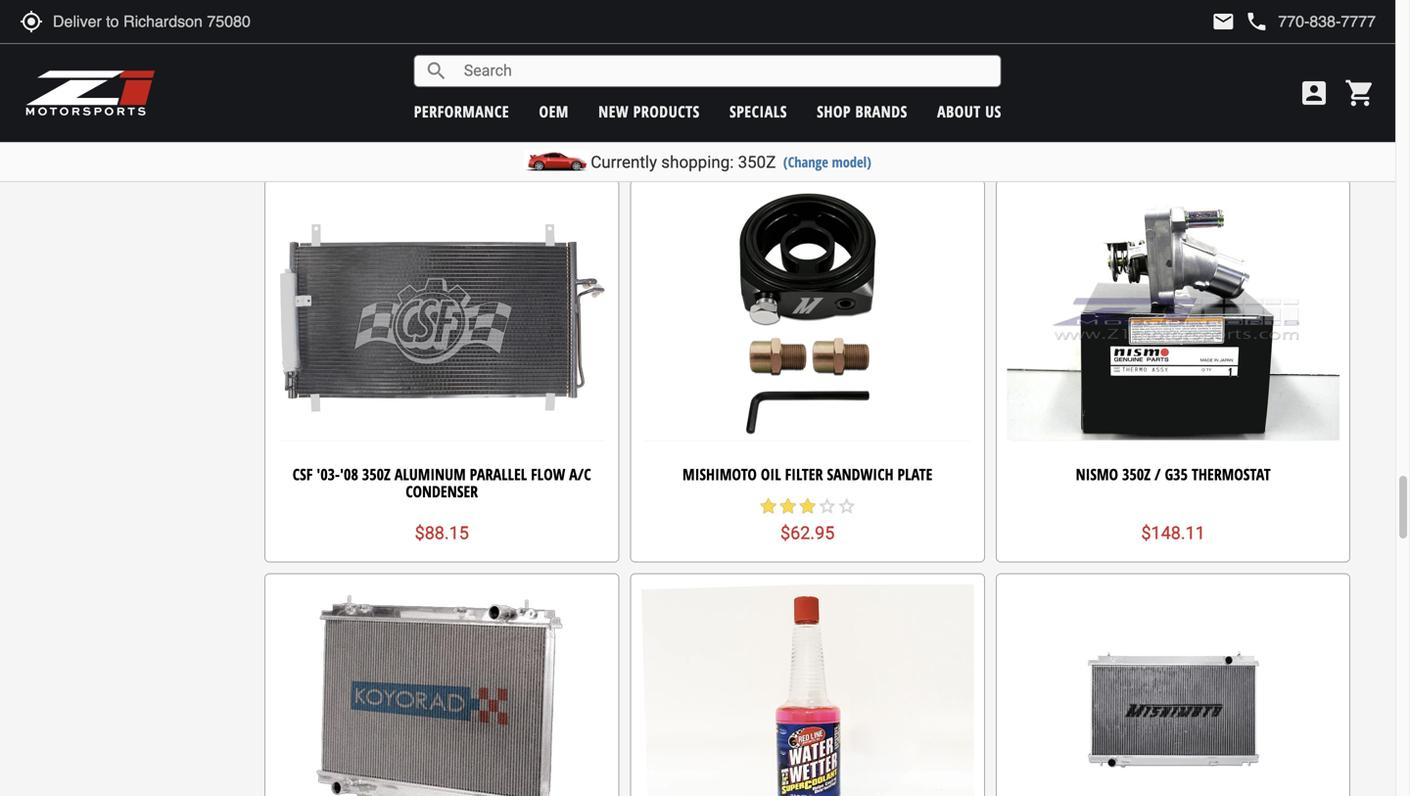 Task type: vqa. For each thing, say whether or not it's contained in the screenshot.
1st '128' from the top of the page
no



Task type: locate. For each thing, give the bounding box(es) containing it.
search
[[425, 59, 448, 83]]

/
[[333, 70, 339, 91], [1155, 464, 1162, 485]]

1 vertical spatial /
[[1155, 464, 1162, 485]]

nismo 350z / g35 thermostat
[[1076, 464, 1271, 485]]

2 star_border from the left
[[837, 497, 857, 516]]

shop brands
[[817, 101, 908, 122]]

nismo
[[1076, 464, 1119, 485]]

0 horizontal spatial g35
[[343, 70, 366, 91]]

shop brands link
[[817, 101, 908, 122]]

account_box link
[[1294, 77, 1335, 109]]

0 horizontal spatial radiator
[[370, 70, 431, 91]]

radiator
[[370, 70, 431, 91], [769, 70, 830, 91]]

g35 left search
[[343, 70, 366, 91]]

star_border down the sandwich
[[837, 497, 857, 516]]

new products
[[599, 101, 700, 122]]

oil
[[761, 464, 781, 485]]

filter
[[785, 464, 824, 485]]

oem
[[539, 101, 569, 122]]

star
[[393, 103, 413, 122], [413, 103, 432, 122], [432, 103, 452, 122], [452, 103, 471, 122], [471, 103, 491, 122], [759, 497, 779, 516], [779, 497, 798, 516], [798, 497, 818, 516]]

flow
[[531, 464, 566, 485]]

radiator up star star star star star $179.99
[[370, 70, 431, 91]]

0 horizontal spatial /
[[333, 70, 339, 91]]

currently shopping: 350z (change model)
[[591, 152, 872, 172]]

1 vertical spatial g35
[[1165, 464, 1188, 485]]

radiator up "shop"
[[769, 70, 830, 91]]

mail link
[[1212, 10, 1236, 33]]

g35 left thermostat
[[1165, 464, 1188, 485]]

performance
[[414, 101, 510, 122]]

$15.95
[[781, 129, 835, 150]]

$62.95
[[781, 523, 835, 544]]

star_border up $62.95
[[818, 497, 837, 516]]

$179.99
[[410, 129, 474, 150]]

g35
[[343, 70, 366, 91], [1165, 464, 1188, 485]]

thermostat
[[1192, 464, 1271, 485]]

1 radiator from the left
[[370, 70, 431, 91]]

additive
[[895, 70, 952, 91]]

350z
[[301, 70, 329, 91], [738, 152, 776, 172], [362, 464, 391, 485], [1123, 464, 1151, 485]]

mishimoto
[[683, 464, 757, 485]]

$60.76
[[1147, 129, 1201, 150]]

a/c
[[569, 464, 591, 485]]

'08
[[340, 464, 358, 485]]

about
[[938, 101, 981, 122]]

specials link
[[730, 101, 788, 122]]

csf
[[293, 464, 313, 485]]

motul mocool radiator coolant additive
[[664, 70, 952, 91]]

brands
[[856, 101, 908, 122]]

$148.11
[[1142, 523, 1206, 544]]

fan
[[494, 70, 518, 91]]

phone link
[[1246, 10, 1377, 33]]

Search search field
[[448, 56, 1001, 86]]

about us link
[[938, 101, 1002, 122]]

1 horizontal spatial /
[[1155, 464, 1162, 485]]

parallel
[[470, 464, 527, 485]]

shopping_cart
[[1345, 77, 1377, 109]]

phone
[[1246, 10, 1269, 33]]

$88.15
[[415, 523, 469, 544]]

coolant
[[834, 70, 891, 91]]

about us
[[938, 101, 1002, 122]]

1 horizontal spatial radiator
[[769, 70, 830, 91]]

star_border
[[818, 497, 837, 516], [837, 497, 857, 516]]

new products link
[[599, 101, 700, 122]]

us
[[986, 101, 1002, 122]]

z1 motorsports logo image
[[24, 69, 156, 118]]

'03-
[[317, 464, 340, 485]]

350z inside csf '03-'08 350z aluminum parallel flow a/c condenser
[[362, 464, 391, 485]]



Task type: describe. For each thing, give the bounding box(es) containing it.
1 horizontal spatial g35
[[1165, 464, 1188, 485]]

shop
[[817, 101, 851, 122]]

aluminum
[[395, 464, 466, 485]]

csf '03-'08 350z aluminum parallel flow a/c condenser
[[293, 464, 591, 502]]

my_location
[[20, 10, 43, 33]]

(change model) link
[[784, 152, 872, 171]]

oem link
[[539, 101, 569, 122]]

performance link
[[414, 101, 510, 122]]

shopping_cart link
[[1340, 77, 1377, 109]]

mocool
[[712, 70, 765, 91]]

2 radiator from the left
[[769, 70, 830, 91]]

cooling
[[435, 70, 490, 91]]

assembly
[[522, 70, 584, 91]]

motul
[[664, 70, 708, 91]]

0 vertical spatial /
[[333, 70, 339, 91]]

account_box
[[1299, 77, 1330, 109]]

currently
[[591, 152, 658, 172]]

shopping:
[[662, 152, 734, 172]]

specials
[[730, 101, 788, 122]]

new
[[599, 101, 629, 122]]

plate
[[898, 464, 933, 485]]

condenser
[[406, 481, 478, 502]]

0 vertical spatial g35
[[343, 70, 366, 91]]

products
[[634, 101, 700, 122]]

star star star star_border star_border $62.95
[[759, 497, 857, 544]]

star star star star star $179.99
[[393, 103, 491, 150]]

sandwich
[[827, 464, 894, 485]]

350z / g35 radiator cooling fan assembly
[[301, 70, 584, 91]]

mishimoto oil filter sandwich plate
[[683, 464, 933, 485]]

(change
[[784, 152, 829, 171]]

mail phone
[[1212, 10, 1269, 33]]

model)
[[832, 152, 872, 171]]

1 star_border from the left
[[818, 497, 837, 516]]

mail
[[1212, 10, 1236, 33]]



